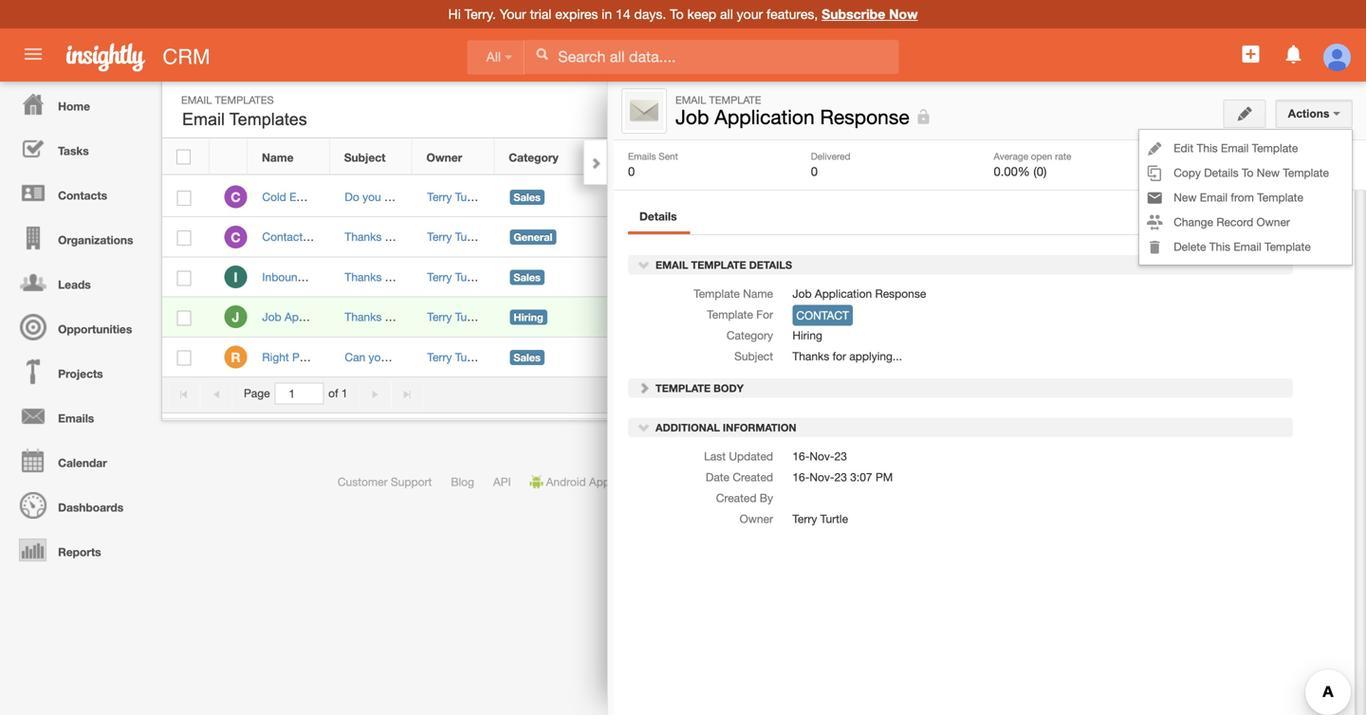 Task type: locate. For each thing, give the bounding box(es) containing it.
c row down lead
[[162, 218, 1076, 258]]

connecting
[[402, 230, 458, 244]]

of right 1 field
[[329, 387, 338, 400]]

you for r
[[369, 350, 387, 364]]

for
[[385, 230, 399, 244], [385, 270, 399, 284], [385, 310, 399, 324], [833, 350, 847, 363]]

general inside "cell"
[[514, 231, 553, 244]]

thanks for applying... down "contact" on the top right of the page
[[793, 350, 903, 363]]

0% cell down email template details
[[720, 298, 863, 338]]

0% cell up email template details
[[720, 218, 863, 258]]

0%
[[739, 191, 755, 204], [739, 231, 755, 244], [739, 271, 755, 284], [739, 311, 755, 324], [739, 351, 755, 364]]

0 horizontal spatial 0
[[628, 164, 635, 179]]

1 terry turtle link from the top
[[428, 190, 483, 204]]

notifications image
[[1283, 43, 1306, 65]]

0 horizontal spatial job
[[262, 310, 282, 324]]

inbound
[[262, 270, 304, 284]]

row containing name
[[162, 140, 1075, 175]]

chevron down image
[[638, 258, 651, 272], [638, 421, 651, 434]]

sales for c
[[514, 191, 541, 204]]

2 vertical spatial job application response
[[262, 310, 396, 324]]

response inside i row
[[308, 270, 359, 284]]

hiring
[[514, 311, 544, 324], [793, 329, 823, 342]]

1 left the -
[[982, 387, 989, 400]]

average for average open rate 0.00% (0)
[[994, 151, 1029, 162]]

0 vertical spatial this
[[1197, 141, 1218, 155]]

refresh list image
[[872, 103, 890, 115]]

for left contacting
[[385, 270, 399, 284]]

0 horizontal spatial general
[[514, 231, 553, 244]]

0 horizontal spatial owner
[[427, 151, 462, 164]]

4 16-nov-23 3:07 pm cell from the top
[[863, 338, 1029, 378]]

projects link
[[5, 349, 152, 394]]

0 vertical spatial sales cell
[[495, 177, 638, 218]]

emails left sent
[[628, 151, 656, 162]]

turtle up us.
[[455, 230, 483, 244]]

contact
[[797, 309, 849, 322]]

right person link
[[262, 350, 338, 364]]

rate inside average open rate 0.00% (0)
[[1056, 151, 1072, 162]]

2 horizontal spatial owner
[[1257, 215, 1291, 229]]

new up new email from template link
[[1257, 166, 1280, 179]]

nov- inside i row
[[894, 270, 919, 284]]

nov- for thanks for contacting us.
[[894, 270, 919, 284]]

for left connecting
[[385, 230, 399, 244]]

row group
[[162, 177, 1076, 378]]

terry left us.
[[428, 270, 452, 284]]

0 horizontal spatial app
[[589, 476, 610, 489]]

1 horizontal spatial of
[[840, 476, 850, 489]]

2 vertical spatial new
[[1174, 191, 1197, 204]]

2 horizontal spatial of
[[1009, 387, 1019, 400]]

1 0% cell from the top
[[720, 177, 863, 218]]

1 horizontal spatial owner
[[740, 512, 774, 526]]

0% up email template details
[[739, 231, 755, 244]]

1 average from the left
[[994, 151, 1029, 162]]

0 vertical spatial job application response
[[676, 105, 910, 129]]

0% inside "r" row
[[739, 351, 755, 364]]

me
[[419, 350, 435, 364]]

nov- inside "r" row
[[894, 350, 919, 364]]

2 vertical spatial application
[[285, 310, 342, 324]]

sales right connect?
[[514, 191, 541, 204]]

0
[[628, 164, 635, 179], [811, 164, 818, 179]]

template up edit this email template link
[[1238, 103, 1287, 115]]

for inside i row
[[385, 270, 399, 284]]

for down "contact" on the top right of the page
[[833, 350, 847, 363]]

pm for us.
[[961, 270, 978, 284]]

1 vertical spatial to
[[438, 350, 449, 364]]

terry up can you point me to the right person? link
[[428, 310, 452, 324]]

templates
[[215, 94, 274, 106], [229, 110, 307, 129]]

0 horizontal spatial average
[[994, 151, 1029, 162]]

rate for average click rate 0.00% (0)
[[1236, 151, 1253, 162]]

c row
[[162, 177, 1076, 218], [162, 218, 1076, 258]]

days.
[[634, 6, 667, 22]]

16-nov-23 3:07 pm cell for us.
[[863, 258, 1029, 298]]

1 vertical spatial to
[[1242, 166, 1254, 179]]

none checkbox inside c row
[[177, 191, 191, 206]]

email template image
[[625, 92, 663, 130]]

1 vertical spatial details
[[640, 210, 677, 223]]

sales right the 'right' on the left of the page
[[514, 351, 541, 364]]

new down copy
[[1174, 191, 1197, 204]]

2 sales cell from the top
[[495, 258, 638, 298]]

s
[[1092, 253, 1099, 265]]

r row
[[162, 338, 1076, 378]]

edit this email template link
[[1140, 136, 1352, 160]]

created down iphone in the bottom of the page
[[716, 492, 757, 505]]

1 vertical spatial c link
[[224, 226, 247, 248]]

turtle for thanks for applying...
[[455, 310, 483, 324]]

0% cell down for
[[720, 338, 863, 378]]

average inside average click rate 0.00% (0)
[[1177, 151, 1212, 162]]

0 inside delivered 0
[[811, 164, 818, 179]]

column header
[[210, 140, 248, 175]]

2 0.00% from the left
[[1177, 164, 1213, 179]]

1 vertical spatial emails
[[58, 412, 94, 425]]

you inside c row
[[363, 190, 381, 204]]

of right terms
[[840, 476, 850, 489]]

job application response down inbound response link
[[262, 310, 396, 324]]

2 0 from the left
[[811, 164, 818, 179]]

3 sales cell from the top
[[495, 338, 638, 378]]

g
[[1092, 228, 1100, 241]]

terry turtle link for point
[[428, 350, 483, 364]]

5 0% cell from the top
[[720, 338, 863, 378]]

rate for average open rate 0.00% (0)
[[1056, 151, 1072, 162]]

1 16-nov-23 3:07 pm cell from the top
[[863, 177, 1029, 218]]

details down 'click'
[[1205, 166, 1239, 179]]

terry up connecting
[[428, 190, 452, 204]]

thanks for c
[[345, 230, 382, 244]]

template up lead cell
[[651, 151, 701, 164]]

emails inside 'link'
[[58, 412, 94, 425]]

sales cell for c
[[495, 177, 638, 218]]

date created
[[706, 471, 774, 484]]

template down search all data.... text box
[[709, 94, 762, 106]]

row group containing c
[[162, 177, 1076, 378]]

23 for can you point me to the right person?
[[919, 350, 932, 364]]

terry turtle link for contacting
[[428, 270, 483, 284]]

sales inside i row
[[514, 271, 541, 284]]

thanks for applying... link
[[345, 310, 455, 324]]

1 horizontal spatial job
[[676, 105, 709, 129]]

emails for emails
[[58, 412, 94, 425]]

app right android
[[589, 476, 610, 489]]

0.00% inside average click rate 0.00% (0)
[[1177, 164, 1213, 179]]

pm inside i row
[[961, 270, 978, 284]]

template type
[[651, 151, 729, 164]]

to right "me"
[[438, 350, 449, 364]]

copy details to new template link
[[1140, 160, 1352, 185]]

0 vertical spatial c link
[[224, 186, 247, 208]]

16-nov-23 3:07 pm cell
[[863, 177, 1029, 218], [863, 218, 1029, 258], [863, 258, 1029, 298], [863, 338, 1029, 378]]

all
[[486, 50, 501, 64]]

projects
[[58, 367, 103, 381]]

from
[[1231, 191, 1255, 204]]

1 horizontal spatial app
[[766, 476, 787, 489]]

pm inside "r" row
[[961, 350, 978, 364]]

last
[[704, 450, 726, 463]]

average left the open
[[994, 151, 1029, 162]]

template down actions
[[1284, 166, 1330, 179]]

job application response up delivered
[[676, 105, 910, 129]]

email inside c row
[[290, 190, 317, 204]]

subject up do
[[344, 151, 386, 164]]

16-nov-23 3:07 pm inside i row
[[877, 270, 978, 284]]

contact cell down 'details' 'link'
[[638, 258, 720, 298]]

this right edit
[[1197, 141, 1218, 155]]

for inside c row
[[385, 230, 399, 244]]

terry for have
[[428, 190, 452, 204]]

sales inside c row
[[514, 191, 541, 204]]

0 vertical spatial applying...
[[402, 310, 455, 324]]

1 (0) from the left
[[1034, 164, 1047, 179]]

1 horizontal spatial details
[[749, 259, 793, 272]]

job application response link
[[262, 310, 406, 324]]

navigation containing home
[[0, 82, 152, 572]]

0 vertical spatial subject
[[344, 151, 386, 164]]

nov- for can you point me to the right person?
[[894, 350, 919, 364]]

app
[[589, 476, 610, 489], [766, 476, 787, 489]]

name up for
[[743, 287, 774, 301]]

turtle down terms
[[821, 512, 849, 526]]

pm for time
[[961, 190, 978, 204]]

thanks inside i row
[[345, 270, 382, 284]]

0% for me
[[739, 351, 755, 364]]

0 horizontal spatial 0.00%
[[994, 164, 1031, 179]]

sales down general "cell"
[[514, 271, 541, 284]]

3:07 for me
[[935, 350, 957, 364]]

turtle for thanks for connecting
[[455, 230, 483, 244]]

0 horizontal spatial hiring
[[514, 311, 544, 324]]

email template details
[[653, 259, 793, 272]]

terry turtle inside "r" row
[[428, 350, 483, 364]]

new
[[1178, 103, 1201, 115], [1257, 166, 1280, 179], [1174, 191, 1197, 204]]

16- inside i row
[[877, 270, 894, 284]]

thanks down do
[[345, 230, 382, 244]]

None checkbox
[[177, 191, 191, 206]]

1 horizontal spatial 5
[[1022, 387, 1028, 400]]

2 contact cell from the top
[[638, 258, 720, 298]]

row
[[162, 140, 1075, 175]]

1 horizontal spatial 0
[[811, 164, 818, 179]]

you right do
[[363, 190, 381, 204]]

sales cell
[[495, 177, 638, 218], [495, 258, 638, 298], [495, 338, 638, 378]]

0 vertical spatial new
[[1178, 103, 1201, 115]]

of 1
[[329, 387, 348, 400]]

navigation
[[0, 82, 152, 572]]

c left cold on the top left
[[231, 189, 241, 205]]

0 vertical spatial hiring
[[514, 311, 544, 324]]

16-nov-23 3:07 pm inside "r" row
[[877, 350, 978, 364]]

contacts
[[58, 189, 107, 202]]

application inside j row
[[285, 310, 342, 324]]

1 chevron down image from the top
[[638, 258, 651, 272]]

0 down delivered
[[811, 164, 818, 179]]

features,
[[767, 6, 818, 22]]

1 field
[[276, 384, 323, 404]]

3:07 for time
[[935, 190, 957, 204]]

16- inside "r" row
[[877, 350, 894, 364]]

0 vertical spatial category
[[509, 151, 559, 164]]

0 horizontal spatial chevron right image
[[589, 157, 603, 170]]

1 horizontal spatial to
[[1242, 166, 1254, 179]]

0 horizontal spatial details
[[640, 210, 677, 223]]

(0) down 'click'
[[1217, 164, 1230, 179]]

1 horizontal spatial subject
[[735, 350, 774, 363]]

0 horizontal spatial 5
[[999, 387, 1006, 400]]

c link for cold email
[[224, 186, 247, 208]]

average click rate 0.00% (0)
[[1177, 151, 1253, 179]]

2 c row from the top
[[162, 218, 1076, 258]]

0 vertical spatial name
[[262, 151, 294, 164]]

delete this email template
[[1174, 240, 1311, 253]]

general for general link
[[1116, 229, 1155, 241]]

terry turtle
[[428, 190, 483, 204], [428, 230, 483, 244], [428, 270, 483, 284], [428, 310, 483, 324], [428, 350, 483, 364], [793, 512, 849, 526]]

you right can
[[369, 350, 387, 364]]

1 vertical spatial owner
[[1257, 215, 1291, 229]]

turtle inside "r" row
[[455, 350, 483, 364]]

3 16-nov-23 3:07 pm cell from the top
[[863, 258, 1029, 298]]

terry turtle inside i row
[[428, 270, 483, 284]]

None checkbox
[[177, 149, 191, 165], [177, 231, 191, 246], [177, 271, 191, 286], [177, 311, 191, 326], [177, 351, 191, 366], [177, 149, 191, 165], [177, 231, 191, 246], [177, 271, 191, 286], [177, 311, 191, 326], [177, 351, 191, 366]]

you
[[363, 190, 381, 204], [369, 350, 387, 364]]

2 chevron down image from the top
[[638, 421, 651, 434]]

2 vertical spatial job
[[262, 310, 282, 324]]

contact down 'details' 'link'
[[652, 270, 693, 284]]

thanks inside j row
[[345, 310, 382, 324]]

contacts link
[[5, 171, 152, 215]]

subject
[[344, 151, 386, 164], [735, 350, 774, 363]]

2 c from the top
[[231, 229, 241, 245]]

0% for us.
[[739, 271, 755, 284]]

thanks for contacting us. link
[[345, 270, 474, 284]]

now
[[889, 6, 918, 22]]

for inside j row
[[385, 310, 399, 324]]

0% cell for us.
[[720, 258, 863, 298]]

app up by
[[766, 476, 787, 489]]

this for edit
[[1197, 141, 1218, 155]]

cell
[[162, 298, 210, 338], [638, 298, 720, 338], [863, 298, 1029, 338], [1029, 298, 1076, 338], [638, 338, 720, 378], [1029, 338, 1076, 378]]

general up hiring cell
[[514, 231, 553, 244]]

terry inside i row
[[428, 270, 452, 284]]

to inside copy details to new template link
[[1242, 166, 1254, 179]]

2 1 from the left
[[982, 387, 989, 400]]

1 horizontal spatial 0.00%
[[1177, 164, 1213, 179]]

thanks up can
[[345, 310, 382, 324]]

thanks up job application response link in the left of the page
[[345, 270, 382, 284]]

5 left items
[[1022, 387, 1028, 400]]

thanks for connecting
[[345, 230, 458, 244]]

1 0.00% from the left
[[994, 164, 1031, 179]]

0 vertical spatial you
[[363, 190, 381, 204]]

dashboards link
[[5, 483, 152, 528]]

turtle down connecting
[[455, 270, 483, 284]]

information
[[723, 422, 797, 434]]

c row down sent
[[162, 177, 1076, 218]]

1 0% from the top
[[739, 191, 755, 204]]

contact for i
[[652, 270, 693, 284]]

16-
[[877, 190, 894, 204], [877, 230, 894, 244], [877, 270, 894, 284], [877, 350, 894, 364], [793, 450, 810, 463], [793, 471, 810, 484]]

copy details to new template
[[1174, 166, 1330, 179]]

c link up i link
[[224, 226, 247, 248]]

page
[[244, 387, 270, 400]]

2 terry turtle link from the top
[[428, 230, 483, 244]]

chevron right image left emails sent 0
[[589, 157, 603, 170]]

emails up calendar link
[[58, 412, 94, 425]]

1 vertical spatial chevron down image
[[638, 421, 651, 434]]

sales inside "r" row
[[514, 351, 541, 364]]

1 horizontal spatial rate
[[1236, 151, 1253, 162]]

1 c link from the top
[[224, 186, 247, 208]]

trial
[[530, 6, 552, 22]]

1 vertical spatial you
[[369, 350, 387, 364]]

contact inside i row
[[652, 270, 693, 284]]

contact cell
[[638, 218, 720, 258], [638, 258, 720, 298]]

emails inside emails sent 0
[[628, 151, 656, 162]]

turtle right "me"
[[455, 350, 483, 364]]

of
[[329, 387, 338, 400], [1009, 387, 1019, 400], [840, 476, 850, 489]]

2 c link from the top
[[224, 226, 247, 248]]

2 rate from the left
[[1236, 151, 1253, 162]]

1 horizontal spatial average
[[1177, 151, 1212, 162]]

0 horizontal spatial 1
[[342, 387, 348, 400]]

0 inside emails sent 0
[[628, 164, 635, 179]]

5 terry turtle link from the top
[[428, 350, 483, 364]]

0 horizontal spatial thanks for applying...
[[345, 310, 455, 324]]

1 app from the left
[[589, 476, 610, 489]]

2 vertical spatial details
[[749, 259, 793, 272]]

blog link
[[451, 476, 474, 489]]

last updated
[[704, 450, 774, 463]]

edit this email template
[[1174, 141, 1299, 155]]

delete this email template link
[[1140, 234, 1352, 259]]

rate up the copy details to new template
[[1236, 151, 1253, 162]]

0% up template name
[[739, 271, 755, 284]]

0% up body
[[739, 351, 755, 364]]

1 vertical spatial job
[[793, 287, 812, 301]]

general up sales link
[[1116, 229, 1155, 241]]

16-nov-23 3:07 pm
[[877, 190, 978, 204], [877, 230, 978, 244], [877, 270, 978, 284], [877, 350, 978, 364], [793, 471, 893, 484]]

thanks for i
[[345, 270, 382, 284]]

2 average from the left
[[1177, 151, 1212, 162]]

terry turtle link for applying...
[[428, 310, 483, 324]]

subject up body
[[735, 350, 774, 363]]

new email from template link
[[1140, 185, 1352, 210]]

category
[[509, 151, 559, 164], [727, 329, 774, 342]]

1 contact cell from the top
[[638, 218, 720, 258]]

0 horizontal spatial (0)
[[1034, 164, 1047, 179]]

4 terry turtle link from the top
[[428, 310, 483, 324]]

terry right point
[[428, 350, 452, 364]]

created by
[[716, 492, 774, 505]]

2 horizontal spatial details
[[1205, 166, 1239, 179]]

chevron right image down "r" row
[[638, 381, 651, 395]]

4 0% from the top
[[739, 311, 755, 324]]

0 vertical spatial c
[[231, 189, 241, 205]]

thanks for connecting link
[[345, 230, 458, 244]]

show sidebar image
[[1121, 103, 1134, 116]]

terry for connecting
[[428, 230, 452, 244]]

1 sales cell from the top
[[495, 177, 638, 218]]

job right j link
[[262, 310, 282, 324]]

created down updated
[[733, 471, 774, 484]]

job
[[676, 105, 709, 129], [793, 287, 812, 301], [262, 310, 282, 324]]

chevron down image for last
[[638, 421, 651, 434]]

sales cell for r
[[495, 338, 638, 378]]

home link
[[5, 82, 152, 126]]

1 horizontal spatial hiring
[[793, 329, 823, 342]]

thanks inside c row
[[345, 230, 382, 244]]

chevron right image
[[589, 157, 603, 170], [638, 381, 651, 395]]

point
[[391, 350, 416, 364]]

5 right the -
[[999, 387, 1006, 400]]

do
[[345, 190, 359, 204]]

new for new email template
[[1178, 103, 1201, 115]]

time
[[412, 190, 434, 204]]

0 horizontal spatial applying...
[[402, 310, 455, 324]]

contact down lead cell
[[652, 230, 693, 244]]

this down change record owner
[[1210, 240, 1231, 253]]

application down inbound response link
[[285, 310, 342, 324]]

4 0% cell from the top
[[720, 298, 863, 338]]

additional
[[656, 422, 720, 434]]

terry turtle for point
[[428, 350, 483, 364]]

organizations
[[58, 233, 133, 247]]

0% for time
[[739, 191, 755, 204]]

3 0% from the top
[[739, 271, 755, 284]]

1 vertical spatial category
[[727, 329, 774, 342]]

contacting
[[402, 270, 456, 284]]

new up edit
[[1178, 103, 1201, 115]]

2 vertical spatial sales cell
[[495, 338, 638, 378]]

1 vertical spatial this
[[1210, 240, 1231, 253]]

0 vertical spatial to
[[437, 190, 447, 204]]

template
[[709, 94, 762, 106], [1238, 103, 1287, 115], [1253, 141, 1299, 155], [651, 151, 701, 164], [1284, 166, 1330, 179], [1258, 191, 1304, 204], [1124, 200, 1179, 213], [1265, 240, 1311, 253], [691, 259, 747, 272], [694, 287, 740, 301], [707, 308, 753, 321], [656, 382, 711, 395]]

to up new email from template link
[[1242, 166, 1254, 179]]

to inside "r" row
[[438, 350, 449, 364]]

terms of service
[[806, 476, 891, 489]]

application up "contact" on the top right of the page
[[815, 287, 872, 301]]

type
[[704, 151, 729, 164]]

3 0% cell from the top
[[720, 258, 863, 298]]

1 vertical spatial applying...
[[850, 350, 903, 363]]

0 horizontal spatial of
[[329, 387, 338, 400]]

0 horizontal spatial rate
[[1056, 151, 1072, 162]]

thanks for applying... up point
[[345, 310, 455, 324]]

0 horizontal spatial subject
[[344, 151, 386, 164]]

3:07 inside "r" row
[[935, 350, 957, 364]]

0 horizontal spatial name
[[262, 151, 294, 164]]

average open rate 0.00% (0)
[[994, 151, 1072, 179]]

pm for me
[[961, 350, 978, 364]]

1 0 from the left
[[628, 164, 635, 179]]

subscribe
[[822, 6, 886, 22]]

category down 'template for'
[[727, 329, 774, 342]]

application
[[715, 105, 815, 129], [815, 287, 872, 301], [285, 310, 342, 324]]

1 horizontal spatial (0)
[[1217, 164, 1230, 179]]

(0) inside average open rate 0.00% (0)
[[1034, 164, 1047, 179]]

0% cell down delivered
[[720, 177, 863, 218]]

to left keep
[[670, 6, 684, 22]]

1 c row from the top
[[162, 177, 1076, 218]]

1 vertical spatial chevron right image
[[638, 381, 651, 395]]

you for c
[[363, 190, 381, 204]]

app for iphone app
[[766, 476, 787, 489]]

terry inside j row
[[428, 310, 452, 324]]

for for c
[[385, 230, 399, 244]]

1 horizontal spatial general
[[1116, 229, 1155, 241]]

owner up delete this email template link
[[1257, 215, 1291, 229]]

turtle inside j row
[[455, 310, 483, 324]]

0% right lead cell
[[739, 191, 755, 204]]

of right the -
[[1009, 387, 1019, 400]]

terry turtle inside j row
[[428, 310, 483, 324]]

0 vertical spatial to
[[670, 6, 684, 22]]

1 horizontal spatial chevron right image
[[638, 381, 651, 395]]

0 vertical spatial emails
[[628, 151, 656, 162]]

email inside delete this email template link
[[1234, 240, 1262, 253]]

job up the template type
[[676, 105, 709, 129]]

general for general "cell"
[[514, 231, 553, 244]]

job application response up "contact" on the top right of the page
[[793, 287, 927, 301]]

0 vertical spatial thanks for applying...
[[345, 310, 455, 324]]

0 vertical spatial chevron down image
[[638, 258, 651, 272]]

template right "from"
[[1258, 191, 1304, 204]]

1 rate from the left
[[1056, 151, 1072, 162]]

average inside average open rate 0.00% (0)
[[994, 151, 1029, 162]]

application up type
[[715, 105, 815, 129]]

(0) inside average click rate 0.00% (0)
[[1217, 164, 1230, 179]]

terry turtle for applying...
[[428, 310, 483, 324]]

5 0% from the top
[[739, 351, 755, 364]]

owner down by
[[740, 512, 774, 526]]

0 vertical spatial job
[[676, 105, 709, 129]]

1 horizontal spatial emails
[[628, 151, 656, 162]]

job inside j row
[[262, 310, 282, 324]]

0% left for
[[739, 311, 755, 324]]

nov- for do you have time to connect?
[[894, 190, 919, 204]]

terry for point
[[428, 350, 452, 364]]

by
[[760, 492, 774, 505]]

23 inside i row
[[919, 270, 932, 284]]

16- for do you have time to connect?
[[877, 190, 894, 204]]

0.00% inside average open rate 0.00% (0)
[[994, 164, 1031, 179]]

api link
[[493, 476, 511, 489]]

2 16-nov-23 3:07 pm cell from the top
[[863, 218, 1029, 258]]

white image
[[536, 47, 549, 61]]

j
[[232, 310, 239, 325]]

terry inside "r" row
[[428, 350, 452, 364]]

23 for thanks for connecting
[[919, 230, 932, 244]]

0 vertical spatial owner
[[427, 151, 462, 164]]

contact info link
[[262, 230, 335, 244]]

job up "contact" on the top right of the page
[[793, 287, 812, 301]]

2 (0) from the left
[[1217, 164, 1230, 179]]

thanks for contacting us.
[[345, 270, 474, 284]]

1 vertical spatial thanks for applying...
[[793, 350, 903, 363]]

0% cell
[[720, 177, 863, 218], [720, 218, 863, 258], [720, 258, 863, 298], [720, 298, 863, 338], [720, 338, 863, 378]]

for up point
[[385, 310, 399, 324]]

1 horizontal spatial 1
[[982, 387, 989, 400]]

iphone app link
[[712, 476, 787, 489]]

nov- for thanks for connecting
[[894, 230, 919, 244]]

1 horizontal spatial thanks for applying...
[[793, 350, 903, 363]]

customer support
[[338, 476, 432, 489]]

terry turtle for have
[[428, 190, 483, 204]]

1 vertical spatial sales cell
[[495, 258, 638, 298]]

rate inside average click rate 0.00% (0)
[[1236, 151, 1253, 162]]

1 c from the top
[[231, 189, 241, 205]]

you inside "r" row
[[369, 350, 387, 364]]

details down lead
[[640, 210, 677, 223]]

sales down general link
[[1116, 253, 1143, 266]]

3 terry turtle link from the top
[[428, 270, 483, 284]]

3:07 inside i row
[[935, 270, 957, 284]]

hiring down "contact" on the top right of the page
[[793, 329, 823, 342]]

turtle inside i row
[[455, 270, 483, 284]]

16- for thanks for connecting
[[877, 230, 894, 244]]

to inside c row
[[437, 190, 447, 204]]

1 vertical spatial name
[[743, 287, 774, 301]]

contact cell for i
[[638, 258, 720, 298]]

(0) down the open
[[1034, 164, 1047, 179]]

turtle down us.
[[455, 310, 483, 324]]

23 inside "r" row
[[919, 350, 932, 364]]

0% inside i row
[[739, 271, 755, 284]]

16-nov-23
[[793, 450, 847, 463]]

owner inside change record owner link
[[1257, 215, 1291, 229]]

terry turtle link for have
[[428, 190, 483, 204]]

the
[[452, 350, 468, 364]]

hiring up 'person?'
[[514, 311, 544, 324]]

2 app from the left
[[766, 476, 787, 489]]

0 horizontal spatial emails
[[58, 412, 94, 425]]

opportunities
[[58, 323, 132, 336]]

1 vertical spatial c
[[231, 229, 241, 245]]

c link left cold on the top left
[[224, 186, 247, 208]]

name up cold on the top left
[[262, 151, 294, 164]]

average up copy
[[1177, 151, 1212, 162]]

contact cell down lead
[[638, 218, 720, 258]]



Task type: describe. For each thing, give the bounding box(es) containing it.
c link for contact info
[[224, 226, 247, 248]]

hiring inside hiring cell
[[514, 311, 544, 324]]

0 vertical spatial application
[[715, 105, 815, 129]]

terry down terms
[[793, 512, 818, 526]]

open
[[1031, 151, 1053, 162]]

change record owner
[[1174, 215, 1291, 229]]

email inside edit this email template link
[[1222, 141, 1249, 155]]

organizations link
[[5, 215, 152, 260]]

do you have time to connect? link
[[345, 190, 498, 204]]

16- for can you point me to the right person?
[[877, 350, 894, 364]]

contact info
[[262, 230, 325, 244]]

expires
[[555, 6, 598, 22]]

0% inside j row
[[739, 311, 755, 324]]

general link
[[1103, 227, 1159, 242]]

your
[[737, 6, 763, 22]]

email templates email templates
[[181, 94, 307, 129]]

16-nov-23 3:07 pm for us.
[[877, 270, 978, 284]]

inbound response link
[[262, 270, 368, 284]]

16-nov-23 3:07 pm cell for time
[[863, 177, 1029, 218]]

email inside new email from template link
[[1200, 191, 1228, 204]]

thanks for j
[[345, 310, 382, 324]]

23 for do you have time to connect?
[[919, 190, 932, 204]]

details inside 'link'
[[640, 210, 677, 223]]

iphone
[[728, 476, 763, 489]]

0 horizontal spatial to
[[670, 6, 684, 22]]

right
[[262, 350, 289, 364]]

can you point me to the right person?
[[345, 350, 538, 364]]

sales cell for i
[[495, 258, 638, 298]]

Search all data.... text field
[[525, 40, 899, 74]]

1 vertical spatial application
[[815, 287, 872, 301]]

actions button
[[1276, 100, 1353, 128]]

record
[[1217, 215, 1254, 229]]

hiring cell
[[495, 298, 638, 338]]

email templates button
[[177, 105, 312, 134]]

1 5 from the left
[[999, 387, 1006, 400]]

copy
[[1174, 166, 1201, 179]]

sales link
[[1103, 252, 1147, 267]]

1 vertical spatial job application response
[[793, 287, 927, 301]]

template up general link
[[1124, 200, 1179, 213]]

template down template name
[[707, 308, 753, 321]]

thanks for applying... inside j row
[[345, 310, 455, 324]]

app for android app
[[589, 476, 610, 489]]

0% cell for me
[[720, 338, 863, 378]]

terry turtle for contacting
[[428, 270, 483, 284]]

3:07 for us.
[[935, 270, 957, 284]]

info
[[306, 230, 325, 244]]

subscribe now link
[[822, 6, 918, 22]]

template down change record owner link
[[1265, 240, 1311, 253]]

android app
[[546, 476, 610, 489]]

change record owner link
[[1140, 210, 1352, 234]]

additional information
[[653, 422, 797, 434]]

c for cold email
[[231, 189, 241, 205]]

calendar link
[[5, 438, 152, 483]]

sent
[[659, 151, 678, 162]]

this for delete
[[1210, 240, 1231, 253]]

api
[[493, 476, 511, 489]]

1 vertical spatial hiring
[[793, 329, 823, 342]]

c for contact info
[[231, 229, 241, 245]]

contact left info
[[262, 230, 303, 244]]

new email from template
[[1174, 191, 1304, 204]]

2 0% cell from the top
[[720, 218, 863, 258]]

your
[[500, 6, 526, 22]]

job application response inside j row
[[262, 310, 396, 324]]

Search this list... text field
[[637, 95, 851, 123]]

(0) for average click rate 0.00% (0)
[[1217, 164, 1230, 179]]

j row
[[162, 298, 1076, 338]]

16-nov-23 3:07 pm cell for me
[[863, 338, 1029, 378]]

to for r
[[438, 350, 449, 364]]

0 vertical spatial chevron right image
[[589, 157, 603, 170]]

terry for contacting
[[428, 270, 452, 284]]

items
[[1032, 387, 1059, 400]]

terms
[[806, 476, 837, 489]]

dashboards
[[58, 501, 124, 514]]

response inside j row
[[345, 310, 396, 324]]

new email template link
[[1165, 95, 1299, 123]]

contact for c
[[652, 230, 693, 244]]

1 1 from the left
[[342, 387, 348, 400]]

1 vertical spatial created
[[716, 492, 757, 505]]

0 horizontal spatial category
[[509, 151, 559, 164]]

0% cell for time
[[720, 177, 863, 218]]

1 horizontal spatial name
[[743, 287, 774, 301]]

email inside new email template link
[[1204, 103, 1235, 115]]

for for j
[[385, 310, 399, 324]]

(0) for average open rate 0.00% (0)
[[1034, 164, 1047, 179]]

0.00% for average open rate 0.00% (0)
[[994, 164, 1031, 179]]

calendar
[[58, 457, 107, 470]]

person?
[[497, 350, 538, 364]]

2 5 from the left
[[1022, 387, 1028, 400]]

bin
[[1160, 149, 1178, 162]]

edit
[[1174, 141, 1194, 155]]

all link
[[467, 40, 525, 74]]

crm
[[163, 45, 210, 69]]

android
[[546, 476, 586, 489]]

terry turtle for connecting
[[428, 230, 483, 244]]

i link
[[224, 266, 247, 289]]

16-nov-23 3:07 pm for me
[[877, 350, 978, 364]]

23 for thanks for contacting us.
[[919, 270, 932, 284]]

new for new email from template
[[1174, 191, 1197, 204]]

1 vertical spatial templates
[[229, 110, 307, 129]]

0.00% for average click rate 0.00% (0)
[[1177, 164, 1213, 179]]

record permissions image
[[915, 105, 932, 129]]

template down email template details
[[694, 287, 740, 301]]

1 vertical spatial new
[[1257, 166, 1280, 179]]

change
[[1174, 215, 1214, 229]]

person
[[292, 350, 328, 364]]

details link
[[628, 205, 689, 232]]

1 horizontal spatial applying...
[[850, 350, 903, 363]]

0 vertical spatial created
[[733, 471, 774, 484]]

emails for emails sent 0
[[628, 151, 656, 162]]

2 0% from the top
[[739, 231, 755, 244]]

terry turtle link for connecting
[[428, 230, 483, 244]]

2 vertical spatial owner
[[740, 512, 774, 526]]

chevron down image for template
[[638, 258, 651, 272]]

updated
[[729, 450, 774, 463]]

contact cell for c
[[638, 218, 720, 258]]

for
[[757, 308, 774, 321]]

template for
[[707, 308, 774, 321]]

delivered
[[811, 151, 851, 162]]

email template
[[676, 94, 762, 106]]

turtle for do you have time to connect?
[[455, 190, 483, 204]]

i row
[[162, 258, 1076, 298]]

1 - 5 of 5 items
[[982, 387, 1059, 400]]

14
[[616, 6, 631, 22]]

1 vertical spatial subject
[[735, 350, 774, 363]]

support
[[391, 476, 432, 489]]

sales for r
[[514, 351, 541, 364]]

template up additional
[[656, 382, 711, 395]]

cold email link
[[262, 190, 327, 204]]

0 vertical spatial details
[[1205, 166, 1239, 179]]

android app link
[[530, 476, 610, 489]]

customer
[[338, 476, 388, 489]]

to for c
[[437, 190, 447, 204]]

template up template name
[[691, 259, 747, 272]]

thanks down "contact" on the top right of the page
[[793, 350, 830, 363]]

iphone app
[[728, 476, 787, 489]]

16-nov-23 3:07 pm for time
[[877, 190, 978, 204]]

recycle
[[1108, 149, 1157, 162]]

1 horizontal spatial category
[[727, 329, 774, 342]]

average for average click rate 0.00% (0)
[[1177, 151, 1212, 162]]

inbound response
[[262, 270, 359, 284]]

opportunities link
[[5, 305, 152, 349]]

turtle for thanks for contacting us.
[[455, 270, 483, 284]]

sales for i
[[514, 271, 541, 284]]

click
[[1214, 151, 1234, 162]]

recycle bin link
[[1089, 149, 1188, 162]]

cold
[[262, 190, 286, 204]]

lead cell
[[638, 177, 720, 218]]

actions
[[1289, 107, 1334, 120]]

keep
[[688, 6, 717, 22]]

0 vertical spatial templates
[[215, 94, 274, 106]]

email template categories
[[1089, 200, 1249, 213]]

for for i
[[385, 270, 399, 284]]

us.
[[459, 270, 474, 284]]

can
[[345, 350, 366, 364]]

template up the copy details to new template
[[1253, 141, 1299, 155]]

terry for applying...
[[428, 310, 452, 324]]

-
[[992, 387, 996, 400]]

general cell
[[495, 218, 638, 258]]

j link
[[224, 306, 247, 329]]

applying... inside j row
[[402, 310, 455, 324]]

terry.
[[465, 6, 496, 22]]

16- for thanks for contacting us.
[[877, 270, 894, 284]]

delivered 0
[[811, 151, 851, 179]]

new email template
[[1178, 103, 1287, 115]]

lead
[[652, 190, 678, 204]]

turtle for can you point me to the right person?
[[455, 350, 483, 364]]

delete
[[1174, 240, 1207, 253]]

all
[[720, 6, 733, 22]]

recycle bin
[[1108, 149, 1178, 162]]

body
[[714, 382, 744, 395]]

2 horizontal spatial job
[[793, 287, 812, 301]]

home
[[58, 100, 90, 113]]

template body
[[653, 382, 744, 395]]



Task type: vqa. For each thing, say whether or not it's contained in the screenshot.
Follow icon related to LLC
no



